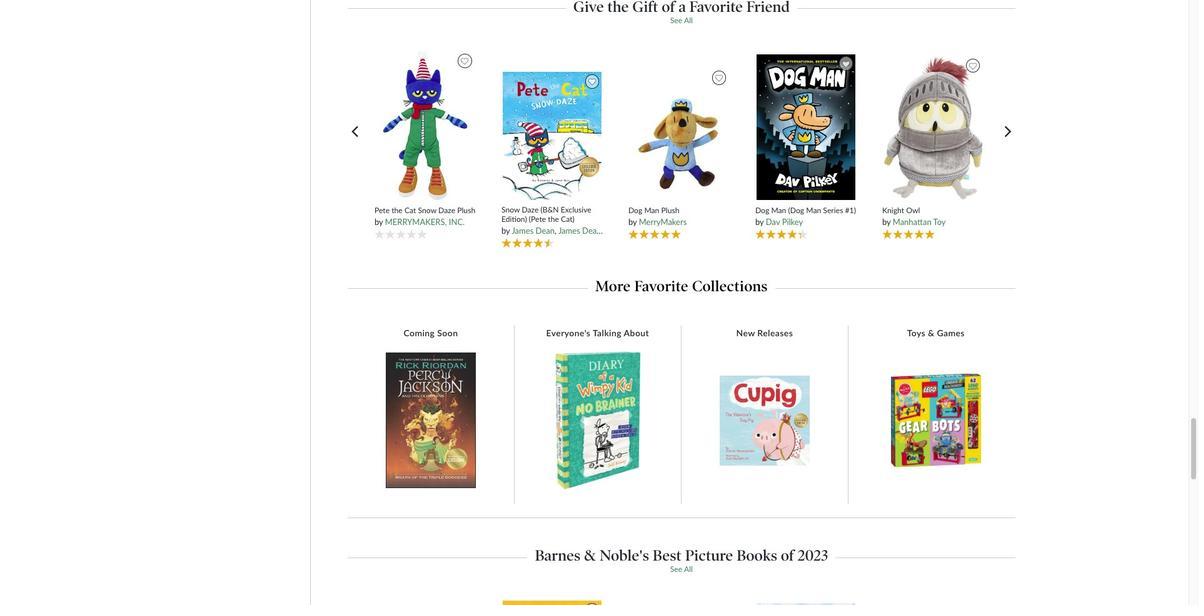 Task type: locate. For each thing, give the bounding box(es) containing it.
1 horizontal spatial james
[[558, 226, 580, 236]]

2 plush from the left
[[661, 206, 680, 215]]

by left the dav
[[756, 217, 764, 227]]

1 plush from the left
[[457, 206, 475, 215]]

dean
[[536, 226, 555, 236], [582, 226, 601, 236]]

coming soon
[[404, 328, 458, 338]]

#1)
[[845, 206, 856, 215]]

dav
[[766, 217, 780, 227]]

0 vertical spatial see all link
[[670, 16, 693, 25]]

all
[[684, 16, 693, 25], [684, 565, 693, 574]]

1 horizontal spatial plush
[[661, 206, 680, 215]]

man
[[644, 206, 659, 215], [771, 206, 786, 215], [806, 206, 821, 215]]

, down snow daze (b&n exclusive edition) (pete the cat) 'link'
[[555, 226, 557, 236]]

1 vertical spatial see all link
[[670, 565, 693, 574]]

dog man (dog man series #1) link
[[756, 206, 857, 215]]

merrymakers,
[[385, 217, 447, 227]]

,
[[555, 226, 557, 236], [642, 226, 644, 236]]

by down the "edition)"
[[502, 226, 510, 236]]

snow up the "edition)"
[[502, 205, 520, 214]]

dog inside dog man (dog man series #1) by dav pilkey
[[756, 206, 770, 215]]

knight
[[882, 206, 904, 215]]

1 horizontal spatial daze
[[522, 205, 539, 214]]

2 dog from the left
[[756, 206, 770, 215]]

& inside the 'barnes & noble's best picture books of 2023 see all'
[[584, 547, 596, 565]]

man right "(dog"
[[806, 206, 821, 215]]

exclusive
[[561, 205, 592, 214]]

0 horizontal spatial man
[[644, 206, 659, 215]]

man up merrymakers 'link'
[[644, 206, 659, 215]]

barnes & noble's best picture books of 2023 see all
[[535, 547, 828, 574]]

& right barnes
[[584, 547, 596, 565]]

plush up merrymakers
[[661, 206, 680, 215]]

by down pete at top left
[[375, 217, 383, 227]]

merrymakers link
[[639, 217, 687, 227]]

noble's
[[600, 547, 649, 565]]

0 horizontal spatial daze
[[438, 206, 455, 215]]

manhattan toy link
[[893, 217, 946, 227]]

dean down (pete at the top left of page
[[536, 226, 555, 236]]

daze
[[522, 205, 539, 214], [438, 206, 455, 215]]

, down dog man plush "link" at top
[[642, 226, 644, 236]]

dog man (dog man series #1) by dav pilkey
[[756, 206, 856, 227]]

0 horizontal spatial james
[[512, 226, 534, 236]]

snow
[[502, 205, 520, 214], [418, 206, 437, 215]]

1 dog from the left
[[629, 206, 643, 215]]

1 dean from the left
[[536, 226, 555, 236]]

dog up (illustrator)
[[629, 206, 643, 215]]

by inside knight owl by manhattan toy
[[882, 217, 891, 227]]

by down knight
[[882, 217, 891, 227]]

0 horizontal spatial plush
[[457, 206, 475, 215]]

toys & games link
[[901, 328, 971, 339]]

1 horizontal spatial &
[[928, 328, 935, 338]]

snow up merrymakers, inc. link
[[418, 206, 437, 215]]

daze inside pete the cat snow daze plush by merrymakers, inc.
[[438, 206, 455, 215]]

the down (b&n
[[548, 215, 559, 224]]

toys & games image
[[891, 374, 981, 467]]

1 horizontal spatial ,
[[642, 226, 644, 236]]

& right toys
[[928, 328, 935, 338]]

dog inside dog man plush by merrymakers
[[629, 206, 643, 215]]

see
[[670, 16, 683, 25], [670, 565, 683, 574]]

1 horizontal spatial man
[[771, 206, 786, 215]]

1 vertical spatial all
[[684, 565, 693, 574]]

0 horizontal spatial snow
[[418, 206, 437, 215]]

2 see from the top
[[670, 565, 683, 574]]

manhattan
[[893, 217, 932, 227]]

1 horizontal spatial snow
[[502, 205, 520, 214]]

toy
[[934, 217, 946, 227]]

snow daze (b&n exclusive edition) (pete the cat) link
[[502, 205, 603, 224]]

something, someday (b&n exclusive edition) image
[[502, 600, 602, 605]]

1 horizontal spatial dean
[[582, 226, 601, 236]]

dean down exclusive
[[582, 226, 601, 236]]

pete the cat snow daze plush image
[[376, 51, 475, 201]]

inc.
[[449, 217, 465, 227]]

man inside dog man plush by merrymakers
[[644, 206, 659, 215]]

0 vertical spatial &
[[928, 328, 935, 338]]

pete the cat snow daze plush by merrymakers, inc.
[[375, 206, 475, 227]]

favorite
[[635, 278, 689, 295]]

by
[[375, 217, 383, 227], [629, 217, 637, 227], [756, 217, 764, 227], [882, 217, 891, 227], [502, 226, 510, 236]]

1 vertical spatial &
[[584, 547, 596, 565]]

1 , from the left
[[555, 226, 557, 236]]

soon
[[437, 328, 458, 338]]

plush
[[457, 206, 475, 215], [661, 206, 680, 215]]

0 horizontal spatial dean
[[536, 226, 555, 236]]

1 horizontal spatial dog
[[756, 206, 770, 215]]

& for barnes
[[584, 547, 596, 565]]

daze inside snow daze (b&n exclusive edition) (pete the cat) by james dean , james dean (illustrator) ,
[[522, 205, 539, 214]]

1 vertical spatial see
[[670, 565, 683, 574]]

pete the cat snow daze plush link
[[375, 206, 476, 215]]

daze up inc. on the left
[[438, 206, 455, 215]]

snow daze (b&n exclusive edition) (pete the cat) image
[[502, 71, 602, 200]]

by left merrymakers
[[629, 217, 637, 227]]

see inside the 'barnes & noble's best picture books of 2023 see all'
[[670, 565, 683, 574]]

the
[[392, 206, 403, 215], [548, 215, 559, 224]]

0 horizontal spatial ,
[[555, 226, 557, 236]]

0 horizontal spatial the
[[392, 206, 403, 215]]

james down the "edition)"
[[512, 226, 534, 236]]

coming
[[404, 328, 435, 338]]

0 horizontal spatial dog
[[629, 206, 643, 215]]

dog
[[629, 206, 643, 215], [756, 206, 770, 215]]

1 horizontal spatial the
[[548, 215, 559, 224]]

0 vertical spatial see
[[670, 16, 683, 25]]

plush inside dog man plush by merrymakers
[[661, 206, 680, 215]]

pete
[[375, 206, 390, 215]]

1 man from the left
[[644, 206, 659, 215]]

0 vertical spatial all
[[684, 16, 693, 25]]

about
[[624, 328, 649, 338]]

2 all from the top
[[684, 565, 693, 574]]

man up the dav pilkey link
[[771, 206, 786, 215]]

daze up (pete at the top left of page
[[522, 205, 539, 214]]

the inside snow daze (b&n exclusive edition) (pete the cat) by james dean , james dean (illustrator) ,
[[548, 215, 559, 224]]

more
[[595, 278, 631, 295]]

0 horizontal spatial &
[[584, 547, 596, 565]]

plush up inc. on the left
[[457, 206, 475, 215]]

2 horizontal spatial man
[[806, 206, 821, 215]]

dog man (dog man series #1) image
[[756, 53, 856, 201]]

james
[[512, 226, 534, 236], [558, 226, 580, 236]]

by inside dog man (dog man series #1) by dav pilkey
[[756, 217, 764, 227]]

2 man from the left
[[771, 206, 786, 215]]

(dog
[[788, 206, 804, 215]]

the left cat at the top left of the page
[[392, 206, 403, 215]]

&
[[928, 328, 935, 338], [584, 547, 596, 565]]

dog up the dav
[[756, 206, 770, 215]]

books
[[737, 547, 777, 565]]

see all link
[[670, 16, 693, 25], [670, 565, 693, 574]]

james down 'cat)'
[[558, 226, 580, 236]]



Task type: vqa. For each thing, say whether or not it's contained in the screenshot.
Over: associated with Ada
no



Task type: describe. For each thing, give the bounding box(es) containing it.
everyone's
[[546, 328, 591, 338]]

man for dav pilkey
[[771, 206, 786, 215]]

2 , from the left
[[642, 226, 644, 236]]

2 dean from the left
[[582, 226, 601, 236]]

knight owl image
[[883, 55, 983, 201]]

coming soon link
[[397, 328, 464, 339]]

pilkey
[[782, 217, 803, 227]]

new releases link
[[730, 328, 799, 339]]

dog man plush by merrymakers
[[629, 206, 687, 227]]

dav pilkey link
[[766, 217, 803, 227]]

man for merrymakers
[[644, 206, 659, 215]]

the inside pete the cat snow daze plush by merrymakers, inc.
[[392, 206, 403, 215]]

knight owl link
[[882, 206, 984, 215]]

& for toys
[[928, 328, 935, 338]]

cat
[[405, 206, 416, 215]]

merrymakers, inc. link
[[385, 217, 465, 227]]

new releases image
[[720, 376, 810, 466]]

by inside pete the cat snow daze plush by merrymakers, inc.
[[375, 217, 383, 227]]

knight owl by manhattan toy
[[882, 206, 946, 227]]

edition)
[[502, 215, 527, 224]]

toys & games
[[907, 328, 965, 338]]

releases
[[758, 328, 793, 338]]

dog man plush image
[[629, 68, 729, 201]]

all inside the 'barnes & noble's best picture books of 2023 see all'
[[684, 565, 693, 574]]

2 see all link from the top
[[670, 565, 693, 574]]

best
[[653, 547, 682, 565]]

3 man from the left
[[806, 206, 821, 215]]

1 see from the top
[[670, 16, 683, 25]]

snow daze (b&n exclusive edition) (pete the cat) by james dean , james dean (illustrator) ,
[[502, 205, 646, 236]]

new
[[736, 328, 755, 338]]

dog for dav pilkey
[[756, 206, 770, 215]]

everyone's talking about image
[[555, 352, 640, 490]]

series
[[823, 206, 843, 215]]

barnes
[[535, 547, 581, 565]]

1 all from the top
[[684, 16, 693, 25]]

merrymakers
[[639, 217, 687, 227]]

more favorite collections
[[595, 278, 768, 295]]

1 see all link from the top
[[670, 16, 693, 25]]

1 james from the left
[[512, 226, 534, 236]]

dog for merrymakers
[[629, 206, 643, 215]]

everyone's talking about link
[[540, 328, 656, 339]]

collections
[[692, 278, 768, 295]]

snow inside snow daze (b&n exclusive edition) (pete the cat) by james dean , james dean (illustrator) ,
[[502, 205, 520, 214]]

plush inside pete the cat snow daze plush by merrymakers, inc.
[[457, 206, 475, 215]]

james dean (illustrator) link
[[558, 226, 642, 236]]

(b&n
[[541, 205, 559, 214]]

james dean link
[[512, 226, 555, 236]]

owl
[[906, 206, 920, 215]]

2023
[[798, 547, 828, 565]]

snow inside pete the cat snow daze plush by merrymakers, inc.
[[418, 206, 437, 215]]

picture
[[685, 547, 733, 565]]

coming soon image
[[386, 353, 476, 489]]

games
[[937, 328, 965, 338]]

by inside dog man plush by merrymakers
[[629, 217, 637, 227]]

talking
[[593, 328, 622, 338]]

see all
[[670, 16, 693, 25]]

(pete
[[529, 215, 546, 224]]

dog man plush link
[[629, 206, 730, 215]]

the big cheese (b&n exclusive edition) image
[[756, 603, 856, 605]]

new releases
[[736, 328, 793, 338]]

cat)
[[561, 215, 575, 224]]

everyone's talking about
[[546, 328, 649, 338]]

by inside snow daze (b&n exclusive edition) (pete the cat) by james dean , james dean (illustrator) ,
[[502, 226, 510, 236]]

more favorite collections section
[[348, 274, 1016, 295]]

(illustrator)
[[603, 226, 642, 236]]

of
[[781, 547, 794, 565]]

toys
[[907, 328, 926, 338]]

2 james from the left
[[558, 226, 580, 236]]



